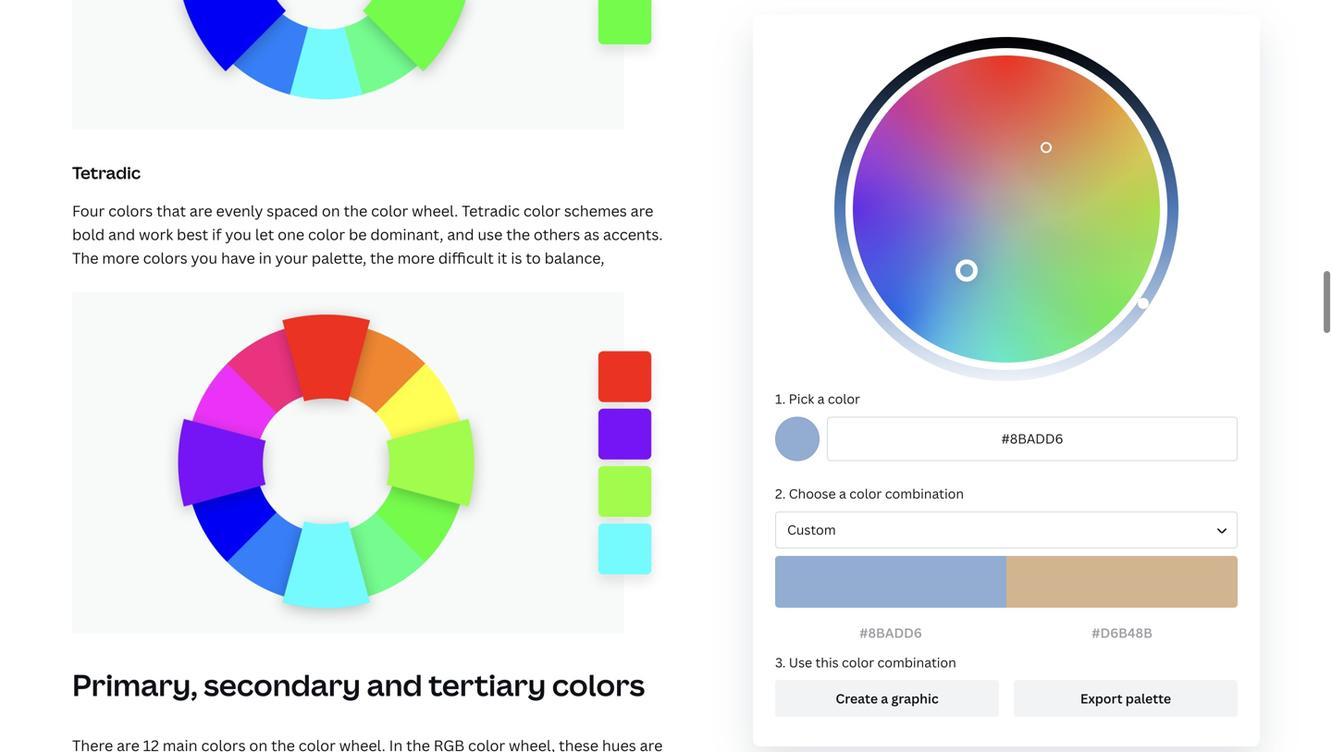Task type: describe. For each thing, give the bounding box(es) containing it.
balance,
[[545, 248, 605, 268]]

best
[[177, 224, 208, 244]]

tetradic colors image
[[72, 292, 666, 634]]

dominant,
[[371, 224, 444, 244]]

one
[[278, 224, 305, 244]]

1 horizontal spatial and
[[367, 665, 423, 705]]

four colors that are evenly spaced on the color wheel. tetradic color schemes are bold and work best if you let one color be dominant, and use the others as accents. the more colors you have in your palette, the more difficult it is to balance,
[[72, 201, 663, 268]]

custom button
[[776, 512, 1238, 549]]

tetradic inside four colors that are evenly spaced on the color wheel. tetradic color schemes are bold and work best if you let one color be dominant, and use the others as accents. the more colors you have in your palette, the more difficult it is to balance,
[[462, 201, 520, 221]]

combination for 3. use this color combination
[[878, 654, 957, 671]]

the
[[72, 248, 99, 268]]

have
[[221, 248, 255, 268]]

color right "choose"
[[850, 485, 882, 502]]

2.
[[776, 485, 786, 502]]

this
[[816, 654, 839, 671]]

schemes
[[564, 201, 627, 221]]

a for choose
[[839, 485, 847, 502]]

choose
[[789, 485, 836, 502]]

use
[[789, 654, 813, 671]]

color down the on
[[308, 224, 345, 244]]

a for pick
[[818, 390, 825, 408]]

0 vertical spatial colors
[[108, 201, 153, 221]]

evenly
[[216, 201, 263, 221]]

pick
[[789, 390, 815, 408]]

work
[[139, 224, 173, 244]]

color up others
[[524, 201, 561, 221]]

bold
[[72, 224, 105, 244]]

0 vertical spatial tetradic
[[72, 161, 141, 184]]

0 vertical spatial the
[[344, 201, 368, 221]]

accents.
[[603, 224, 663, 244]]

is
[[511, 248, 522, 268]]

your
[[275, 248, 308, 268]]

in
[[259, 248, 272, 268]]

custom
[[788, 521, 836, 539]]

combination for 2. choose a color combination
[[885, 485, 964, 502]]

palette,
[[312, 248, 367, 268]]

color right pick
[[828, 390, 861, 408]]

color right this
[[842, 654, 875, 671]]

1 are from the left
[[190, 201, 213, 221]]



Task type: locate. For each thing, give the bounding box(es) containing it.
1 horizontal spatial are
[[631, 201, 654, 221]]

1.
[[776, 390, 786, 408]]

0 vertical spatial a
[[818, 390, 825, 408]]

you down the best
[[191, 248, 218, 268]]

combination up custom button
[[885, 485, 964, 502]]

0 horizontal spatial you
[[191, 248, 218, 268]]

a
[[818, 390, 825, 408], [839, 485, 847, 502]]

1 vertical spatial colors
[[143, 248, 188, 268]]

others
[[534, 224, 581, 244]]

spaced
[[267, 201, 318, 221]]

that
[[156, 201, 186, 221]]

tetradic up 'use' in the top left of the page
[[462, 201, 520, 221]]

2 more from the left
[[398, 248, 435, 268]]

1 vertical spatial you
[[191, 248, 218, 268]]

color up dominant,
[[371, 201, 408, 221]]

are up the best
[[190, 201, 213, 221]]

2. choose a color combination
[[776, 485, 964, 502]]

the down dominant,
[[370, 248, 394, 268]]

1 horizontal spatial you
[[225, 224, 252, 244]]

0 vertical spatial combination
[[885, 485, 964, 502]]

2 are from the left
[[631, 201, 654, 221]]

as
[[584, 224, 600, 244]]

colors
[[108, 201, 153, 221], [143, 248, 188, 268], [552, 665, 645, 705]]

if
[[212, 224, 222, 244]]

to
[[526, 248, 541, 268]]

more right the
[[102, 248, 140, 268]]

the
[[344, 201, 368, 221], [506, 224, 530, 244], [370, 248, 394, 268]]

a right pick
[[818, 390, 825, 408]]

1 vertical spatial tetradic
[[462, 201, 520, 221]]

a right "choose"
[[839, 485, 847, 502]]

tetradic
[[72, 161, 141, 184], [462, 201, 520, 221]]

1 horizontal spatial the
[[370, 248, 394, 268]]

0 horizontal spatial more
[[102, 248, 140, 268]]

2 vertical spatial the
[[370, 248, 394, 268]]

it
[[498, 248, 508, 268]]

0 horizontal spatial are
[[190, 201, 213, 221]]

secondary
[[204, 665, 361, 705]]

0 horizontal spatial a
[[818, 390, 825, 408]]

and
[[108, 224, 135, 244], [447, 224, 474, 244], [367, 665, 423, 705]]

0 horizontal spatial and
[[108, 224, 135, 244]]

be
[[349, 224, 367, 244]]

1 horizontal spatial tetradic
[[462, 201, 520, 221]]

tertiary
[[429, 665, 546, 705]]

0 horizontal spatial tetradic
[[72, 161, 141, 184]]

slider
[[835, 37, 1179, 381]]

1. pick a color
[[776, 390, 861, 408]]

0 vertical spatial you
[[225, 224, 252, 244]]

1 horizontal spatial more
[[398, 248, 435, 268]]

1 vertical spatial a
[[839, 485, 847, 502]]

more down dominant,
[[398, 248, 435, 268]]

0 horizontal spatial the
[[344, 201, 368, 221]]

primary, secondary and tertiary colors
[[72, 665, 645, 705]]

four
[[72, 201, 105, 221]]

primary,
[[72, 665, 198, 705]]

2 vertical spatial colors
[[552, 665, 645, 705]]

2 horizontal spatial the
[[506, 224, 530, 244]]

on
[[322, 201, 340, 221]]

3.
[[776, 654, 786, 671]]

you
[[225, 224, 252, 244], [191, 248, 218, 268]]

combination
[[885, 485, 964, 502], [878, 654, 957, 671]]

let
[[255, 224, 274, 244]]

use
[[478, 224, 503, 244]]

3. use this color combination
[[776, 654, 957, 671]]

2 horizontal spatial and
[[447, 224, 474, 244]]

the up is on the left top of the page
[[506, 224, 530, 244]]

the up be
[[344, 201, 368, 221]]

1 horizontal spatial a
[[839, 485, 847, 502]]

1 vertical spatial the
[[506, 224, 530, 244]]

combination right this
[[878, 654, 957, 671]]

wheel.
[[412, 201, 458, 221]]

None text field
[[827, 417, 1238, 461]]

color
[[371, 201, 408, 221], [524, 201, 561, 221], [308, 224, 345, 244], [828, 390, 861, 408], [850, 485, 882, 502], [842, 654, 875, 671]]

more
[[102, 248, 140, 268], [398, 248, 435, 268]]

are up accents.
[[631, 201, 654, 221]]

triadic colors image
[[72, 0, 666, 130]]

difficult
[[439, 248, 494, 268]]

are
[[190, 201, 213, 221], [631, 201, 654, 221]]

tetradic up four
[[72, 161, 141, 184]]

1 vertical spatial combination
[[878, 654, 957, 671]]

you right if
[[225, 224, 252, 244]]

1 more from the left
[[102, 248, 140, 268]]



Task type: vqa. For each thing, say whether or not it's contained in the screenshot.
3rd x from the right
no



